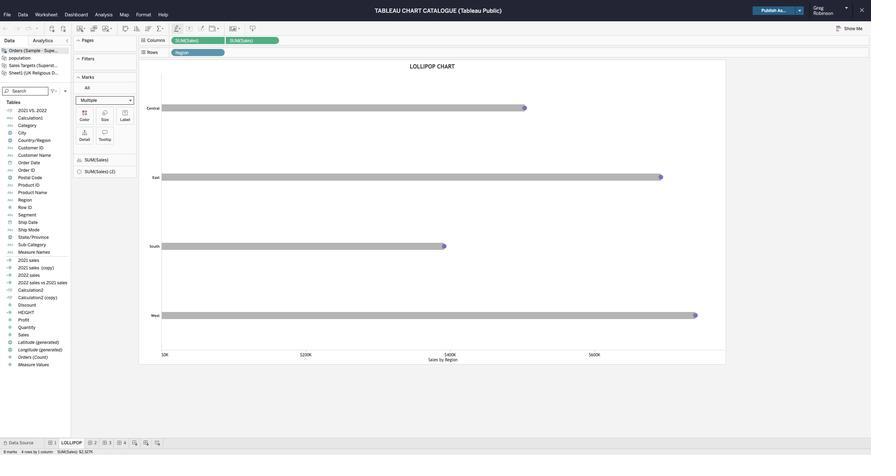 Task type: locate. For each thing, give the bounding box(es) containing it.
quantity
[[18, 326, 36, 331]]

order up postal
[[18, 168, 30, 173]]

vs.
[[29, 108, 35, 113]]

date up mode
[[28, 220, 38, 225]]

measure for measure values
[[18, 363, 35, 368]]

2022 for 2022 sales vs 2021 sales
[[18, 281, 29, 286]]

calculation2
[[18, 288, 43, 293], [18, 296, 43, 301]]

1 vertical spatial order
[[18, 168, 30, 173]]

calculation1
[[18, 116, 43, 121]]

data
[[18, 12, 28, 17], [4, 38, 15, 43], [9, 441, 18, 446]]

show mark labels image
[[186, 25, 193, 32]]

state/province
[[18, 235, 49, 240]]

ship down segment
[[18, 220, 27, 225]]

1 vertical spatial chart
[[437, 63, 455, 70]]

2022 sales
[[18, 273, 40, 278]]

calculation2 up calculation2 (copy) at the bottom
[[18, 288, 43, 293]]

1 measure from the top
[[18, 250, 35, 255]]

(copy) up vs
[[41, 266, 54, 271]]

2 customer from the top
[[18, 153, 38, 158]]

0 vertical spatial ship
[[18, 220, 27, 225]]

measure values
[[18, 363, 49, 368]]

show/hide cards image
[[229, 25, 240, 32]]

0 horizontal spatial 4
[[21, 451, 24, 455]]

chart
[[402, 7, 422, 14], [437, 63, 455, 70]]

sum(sales)
[[175, 38, 199, 43], [230, 38, 253, 43], [85, 158, 108, 163], [85, 170, 108, 175]]

orders
[[9, 48, 23, 53], [18, 356, 32, 361]]

0 vertical spatial calculation2
[[18, 288, 43, 293]]

values
[[36, 363, 49, 368]]

id for order id
[[31, 168, 35, 173]]

sheet1
[[9, 71, 23, 76]]

greg robinson
[[814, 5, 833, 16]]

id for customer id
[[39, 146, 43, 151]]

pause auto updates image
[[60, 25, 67, 32]]

lollipop for lollipop chart
[[410, 63, 436, 70]]

sum(sales) up sum(sales) (2)
[[85, 158, 108, 163]]

1 vertical spatial 1
[[38, 451, 40, 455]]

order up 'order id'
[[18, 161, 30, 166]]

2 product from the top
[[18, 191, 34, 196]]

replay animation image
[[25, 25, 32, 32], [35, 26, 39, 30]]

measure for measure names
[[18, 250, 35, 255]]

ship down "ship date"
[[18, 228, 27, 233]]

lollipop for lollipop
[[61, 441, 82, 446]]

0 horizontal spatial 1
[[38, 451, 40, 455]]

customer down country/region
[[18, 146, 38, 151]]

1 vertical spatial ship
[[18, 228, 27, 233]]

0 vertical spatial customer
[[18, 146, 38, 151]]

1 vertical spatial orders
[[18, 356, 32, 361]]

product down postal
[[18, 183, 34, 188]]

1 vertical spatial data
[[4, 38, 15, 43]]

sub-
[[18, 243, 28, 248]]

customer up order date
[[18, 153, 38, 158]]

longitude
[[18, 348, 38, 353]]

0 vertical spatial (generated)
[[36, 341, 59, 346]]

category down calculation1
[[18, 123, 37, 128]]

ship for ship mode
[[18, 228, 27, 233]]

2 order from the top
[[18, 168, 30, 173]]

$2,327k
[[79, 451, 93, 455]]

1 vertical spatial name
[[35, 191, 47, 196]]

2021 sales
[[18, 258, 40, 263]]

worksheet
[[35, 12, 58, 17]]

population
[[9, 56, 30, 61]]

sales down 2021 sales  (copy)
[[30, 273, 40, 278]]

sales up 2021 sales  (copy)
[[29, 258, 39, 263]]

(generated) up (count)
[[39, 348, 62, 353]]

2021 for 2021 sales
[[18, 258, 28, 263]]

mode
[[28, 228, 40, 233]]

8 marks
[[4, 451, 17, 455]]

chart for lollipop
[[437, 63, 455, 70]]

sum(sales) (2)
[[85, 170, 115, 175]]

1 horizontal spatial 4
[[124, 441, 126, 446]]

(generated) up longitude (generated)
[[36, 341, 59, 346]]

4 left rows
[[21, 451, 24, 455]]

2022 sales vs 2021 sales
[[18, 281, 67, 286]]

2 measure from the top
[[18, 363, 35, 368]]

data up redo image
[[18, 12, 28, 17]]

(uk
[[24, 71, 31, 76]]

product down the product id
[[18, 191, 34, 196]]

date down customer name
[[31, 161, 40, 166]]

row
[[18, 206, 27, 210]]

0 vertical spatial date
[[31, 161, 40, 166]]

orders for orders (count)
[[18, 356, 32, 361]]

1 calculation2 from the top
[[18, 288, 43, 293]]

customer for customer name
[[18, 153, 38, 158]]

1 order from the top
[[18, 161, 30, 166]]

2022
[[36, 108, 47, 113], [18, 273, 29, 278], [18, 281, 29, 286]]

1 vertical spatial region
[[18, 198, 32, 203]]

orders down longitude
[[18, 356, 32, 361]]

sheet1 (uk religious demographics)
[[9, 71, 82, 76]]

1 product from the top
[[18, 183, 34, 188]]

2 calculation2 from the top
[[18, 296, 43, 301]]

3
[[109, 441, 111, 446]]

sales right vs
[[57, 281, 67, 286]]

2021 left vs.
[[18, 108, 28, 113]]

0 vertical spatial 1
[[54, 441, 56, 446]]

0 vertical spatial orders
[[9, 48, 23, 53]]

source
[[19, 441, 34, 446]]

column
[[41, 451, 53, 455]]

West, Region. Press Space to toggle selection. Press Escape to go back to the left margin. Use arrow keys to navigate headers text field
[[140, 281, 161, 351]]

1 horizontal spatial chart
[[437, 63, 455, 70]]

2022 for 2022 sales
[[18, 273, 29, 278]]

4 right 3
[[124, 441, 126, 446]]

region down highlight image
[[175, 50, 189, 55]]

1 customer from the top
[[18, 146, 38, 151]]

1 vertical spatial measure
[[18, 363, 35, 368]]

sum(sales) down show/hide cards icon
[[230, 38, 253, 43]]

row id
[[18, 206, 32, 210]]

duplicate image
[[90, 25, 97, 32]]

2022 down 2021 sales  (copy)
[[18, 273, 29, 278]]

1 vertical spatial customer
[[18, 153, 38, 158]]

latitude
[[18, 341, 35, 346]]

order for order date
[[18, 161, 30, 166]]

1 horizontal spatial lollipop
[[410, 63, 436, 70]]

1 vertical spatial 2022
[[18, 273, 29, 278]]

collapse image
[[65, 39, 69, 43]]

customer
[[18, 146, 38, 151], [18, 153, 38, 158]]

measure down sub-
[[18, 250, 35, 255]]

order id
[[18, 168, 35, 173]]

sum(sales) down show mark labels icon
[[175, 38, 199, 43]]

1 vertical spatial (generated)
[[39, 348, 62, 353]]

discount
[[18, 303, 36, 308]]

replay animation image right redo image
[[25, 25, 32, 32]]

id up customer name
[[39, 146, 43, 151]]

orders up population
[[9, 48, 23, 53]]

measure
[[18, 250, 35, 255], [18, 363, 35, 368]]

order date
[[18, 161, 40, 166]]

0 vertical spatial category
[[18, 123, 37, 128]]

region up row id
[[18, 198, 32, 203]]

data up marks
[[9, 441, 18, 446]]

0 horizontal spatial lollipop
[[61, 441, 82, 446]]

data down "undo" icon
[[4, 38, 15, 43]]

0 vertical spatial product
[[18, 183, 34, 188]]

0 vertical spatial order
[[18, 161, 30, 166]]

name down customer id
[[39, 153, 51, 158]]

height
[[18, 311, 34, 316]]

orders for orders (sample - superstore (5))
[[9, 48, 23, 53]]

0 vertical spatial 4
[[124, 441, 126, 446]]

city
[[18, 131, 26, 136]]

dashboard
[[65, 12, 88, 17]]

product for product name
[[18, 191, 34, 196]]

0 vertical spatial measure
[[18, 250, 35, 255]]

code
[[32, 176, 42, 181]]

lollipop
[[410, 63, 436, 70], [61, 441, 82, 446]]

id right row at the left top of the page
[[28, 206, 32, 210]]

sales for 2022 sales
[[30, 273, 40, 278]]

postal code
[[18, 176, 42, 181]]

1 horizontal spatial region
[[175, 50, 189, 55]]

publish as...
[[762, 8, 786, 13]]

robinson
[[814, 11, 833, 16]]

4 rows by 1 column
[[21, 451, 53, 455]]

0 vertical spatial lollipop
[[410, 63, 436, 70]]

calculation2 up discount
[[18, 296, 43, 301]]

ship for ship date
[[18, 220, 27, 225]]

1 ship from the top
[[18, 220, 27, 225]]

2 ship from the top
[[18, 228, 27, 233]]

id down code
[[35, 183, 39, 188]]

1 horizontal spatial replay animation image
[[35, 26, 39, 30]]

2022 down 2022 sales
[[18, 281, 29, 286]]

0 horizontal spatial region
[[18, 198, 32, 203]]

2021 down "measure names"
[[18, 258, 28, 263]]

1 vertical spatial calculation2
[[18, 296, 43, 301]]

sales for 2022 sales vs 2021 sales
[[30, 281, 40, 286]]

1 vertical spatial 4
[[21, 451, 24, 455]]

sales for 2021 sales  (copy)
[[29, 266, 39, 271]]

swap rows and columns image
[[122, 25, 129, 32]]

data source
[[9, 441, 34, 446]]

0 horizontal spatial chart
[[402, 7, 422, 14]]

id up postal code
[[31, 168, 35, 173]]

sales left vs
[[30, 281, 40, 286]]

product for product id
[[18, 183, 34, 188]]

highlight image
[[174, 25, 182, 32]]

category up "measure names"
[[28, 243, 46, 248]]

category
[[18, 123, 37, 128], [28, 243, 46, 248]]

2 vertical spatial 2022
[[18, 281, 29, 286]]

2021 up 2022 sales
[[18, 266, 28, 271]]

measure down "orders (count)"
[[18, 363, 35, 368]]

(5))
[[67, 48, 75, 53]]

superstore
[[44, 48, 66, 53]]

new worksheet image
[[76, 25, 86, 32]]

1 vertical spatial product
[[18, 191, 34, 196]]

sales down 2021 sales
[[29, 266, 39, 271]]

latitude (generated)
[[18, 341, 59, 346]]

name down the product id
[[35, 191, 47, 196]]

0 horizontal spatial replay animation image
[[25, 25, 32, 32]]

1 vertical spatial date
[[28, 220, 38, 225]]

(copy)
[[41, 266, 54, 271], [44, 296, 57, 301]]

2022 right vs.
[[36, 108, 47, 113]]

order
[[18, 161, 30, 166], [18, 168, 30, 173]]

id
[[39, 146, 43, 151], [31, 168, 35, 173], [35, 183, 39, 188], [28, 206, 32, 210]]

sales
[[29, 258, 39, 263], [29, 266, 39, 271], [30, 273, 40, 278], [30, 281, 40, 286], [57, 281, 67, 286]]

pages
[[82, 38, 94, 43]]

0 vertical spatial region
[[175, 50, 189, 55]]

4
[[124, 441, 126, 446], [21, 451, 24, 455]]

1 vertical spatial (copy)
[[44, 296, 57, 301]]

replay animation image up analytics
[[35, 26, 39, 30]]

(copy) down vs
[[44, 296, 57, 301]]

1 vertical spatial lollipop
[[61, 441, 82, 446]]

me
[[856, 26, 863, 31]]

0 vertical spatial name
[[39, 153, 51, 158]]

0 vertical spatial chart
[[402, 7, 422, 14]]

name
[[39, 153, 51, 158], [35, 191, 47, 196]]

2021 for 2021 sales  (copy)
[[18, 266, 28, 271]]

Search text field
[[2, 87, 48, 96]]

date for order date
[[31, 161, 40, 166]]



Task type: vqa. For each thing, say whether or not it's contained in the screenshot.
CHART for TABLEAU
yes



Task type: describe. For each thing, give the bounding box(es) containing it.
0 vertical spatial (copy)
[[41, 266, 54, 271]]

marks. press enter to open the view data window.. use arrow keys to navigate data visualization elements. image
[[161, 74, 725, 351]]

format workbook image
[[197, 25, 204, 32]]

publish as... button
[[753, 6, 795, 15]]

customer id
[[18, 146, 43, 151]]

(count)
[[33, 356, 48, 361]]

rows
[[24, 451, 32, 455]]

color
[[80, 118, 90, 122]]

ship mode
[[18, 228, 40, 233]]

sum(sales) left (2)
[[85, 170, 108, 175]]

clear sheet image
[[102, 25, 113, 32]]

Central, Region. Press Space to toggle selection. Press Escape to go back to the left margin. Use arrow keys to navigate headers text field
[[140, 74, 161, 143]]

ship date
[[18, 220, 38, 225]]

totals image
[[156, 25, 165, 32]]

date for ship date
[[28, 220, 38, 225]]

marks
[[82, 75, 94, 80]]

segment
[[18, 213, 36, 218]]

demographics)
[[52, 71, 82, 76]]

filters
[[82, 57, 94, 62]]

2
[[94, 441, 97, 446]]

2021 sales  (copy)
[[18, 266, 54, 271]]

-
[[42, 48, 43, 53]]

map
[[120, 12, 129, 17]]

public)
[[483, 7, 502, 14]]

format
[[136, 12, 151, 17]]

orders (count)
[[18, 356, 48, 361]]

marks
[[7, 451, 17, 455]]

sum(sales):
[[57, 451, 78, 455]]

names
[[36, 250, 50, 255]]

undo image
[[2, 25, 9, 32]]

by
[[33, 451, 37, 455]]

label
[[120, 118, 130, 122]]

1 vertical spatial category
[[28, 243, 46, 248]]

sales for 2021 sales
[[29, 258, 39, 263]]

as...
[[778, 8, 786, 13]]

profit
[[18, 318, 29, 323]]

rows
[[147, 50, 158, 55]]

name for customer name
[[39, 153, 51, 158]]

fit image
[[209, 25, 220, 32]]

calculation2 for calculation2
[[18, 288, 43, 293]]

2 vertical spatial data
[[9, 441, 18, 446]]

4 for 4
[[124, 441, 126, 446]]

sales
[[18, 333, 29, 338]]

download image
[[249, 25, 256, 32]]

product name
[[18, 191, 47, 196]]

id for row id
[[28, 206, 32, 210]]

calculation2 for calculation2 (copy)
[[18, 296, 43, 301]]

1 horizontal spatial 1
[[54, 441, 56, 446]]

show
[[844, 26, 855, 31]]

order for order id
[[18, 168, 30, 173]]

help
[[158, 12, 168, 17]]

2021 right vs
[[46, 281, 56, 286]]

(generated) for longitude (generated)
[[39, 348, 62, 353]]

2021 for 2021 vs. 2022
[[18, 108, 28, 113]]

tables
[[6, 100, 20, 105]]

show me button
[[833, 23, 869, 34]]

lollipop chart
[[410, 63, 455, 70]]

(sample
[[24, 48, 40, 53]]

customer for customer id
[[18, 146, 38, 151]]

tooltip
[[99, 138, 111, 142]]

orders (sample - superstore (5))
[[9, 48, 75, 53]]

name for product name
[[35, 191, 47, 196]]

show me
[[844, 26, 863, 31]]

customer name
[[18, 153, 51, 158]]

(2)
[[109, 170, 115, 175]]

product id
[[18, 183, 39, 188]]

country/region
[[18, 138, 51, 143]]

religious
[[32, 71, 51, 76]]

detail
[[79, 138, 90, 142]]

catalogue
[[423, 7, 457, 14]]

id for product id
[[35, 183, 39, 188]]

columns
[[147, 38, 165, 43]]

(generated) for latitude (generated)
[[36, 341, 59, 346]]

(tableau
[[458, 7, 481, 14]]

4 for 4 rows by 1 column
[[21, 451, 24, 455]]

sum(sales): $2,327k
[[57, 451, 93, 455]]

sorted ascending by sum of sales within region image
[[133, 25, 140, 32]]

analysis
[[95, 12, 113, 17]]

chart for tableau
[[402, 7, 422, 14]]

sorted descending by sum of sales within region image
[[145, 25, 152, 32]]

publish
[[762, 8, 777, 13]]

tableau chart catalogue (tableau public)
[[375, 7, 502, 14]]

all
[[85, 86, 90, 91]]

0 vertical spatial data
[[18, 12, 28, 17]]

sub-category
[[18, 243, 46, 248]]

greg
[[814, 5, 824, 11]]

analytics
[[33, 38, 53, 43]]

calculation2 (copy)
[[18, 296, 57, 301]]

0 vertical spatial 2022
[[36, 108, 47, 113]]

new data source image
[[49, 25, 56, 32]]

East, Region. Press Space to toggle selection. Press Escape to go back to the left margin. Use arrow keys to navigate headers text field
[[140, 143, 161, 212]]

8
[[4, 451, 6, 455]]

2021 vs. 2022
[[18, 108, 47, 113]]

South, Region. Press Space to toggle selection. Press Escape to go back to the left margin. Use arrow keys to navigate headers text field
[[140, 212, 161, 281]]

size
[[101, 118, 109, 122]]

tableau
[[375, 7, 401, 14]]

longitude (generated)
[[18, 348, 62, 353]]

redo image
[[14, 25, 21, 32]]

file
[[4, 12, 11, 17]]

vs
[[41, 281, 45, 286]]



